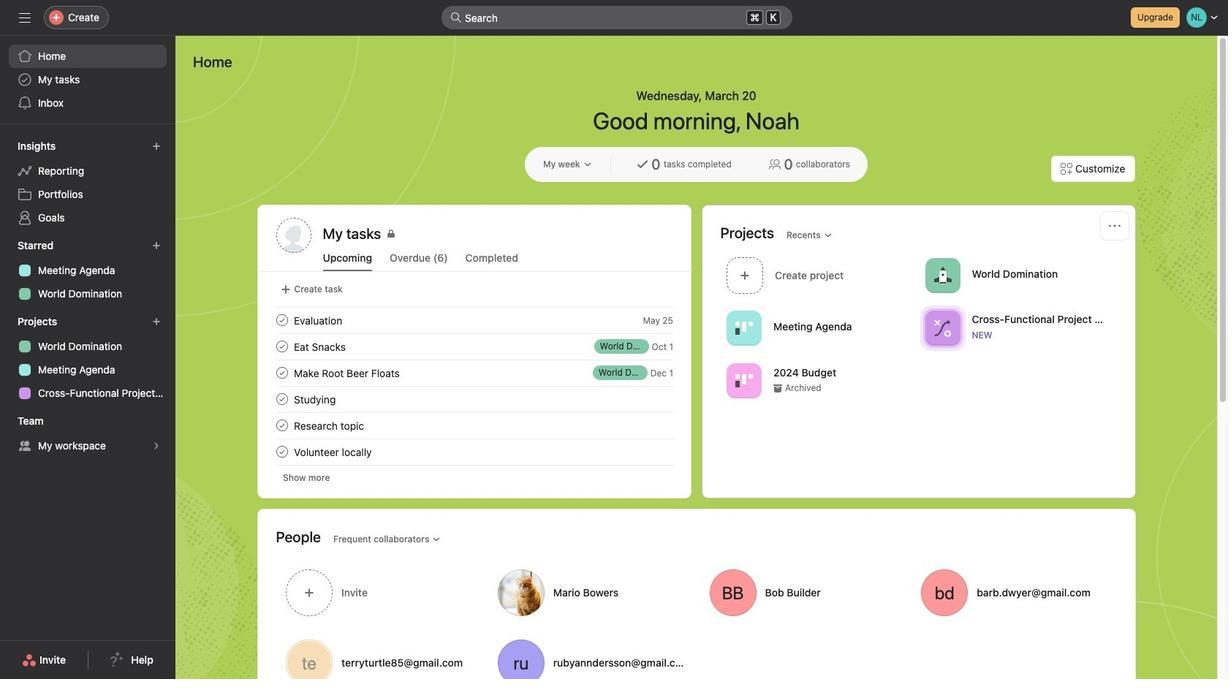 Task type: describe. For each thing, give the bounding box(es) containing it.
mark complete image for fourth list item from the top
[[273, 391, 291, 408]]

line_and_symbols image
[[934, 319, 951, 337]]

see details, my workspace image
[[152, 442, 161, 450]]

board image
[[735, 319, 753, 337]]

mark complete checkbox for fourth list item from the bottom of the page
[[273, 338, 291, 355]]

hide sidebar image
[[19, 12, 31, 23]]

mark complete checkbox for fourth list item from the top
[[273, 391, 291, 408]]

3 mark complete checkbox from the top
[[273, 417, 291, 434]]

starred element
[[0, 233, 176, 309]]

mark complete image for 1st mark complete option from the bottom
[[273, 417, 291, 434]]

rocket image
[[934, 267, 951, 284]]

global element
[[0, 36, 176, 124]]

mark complete checkbox for 5th list item from the bottom
[[273, 312, 291, 329]]

Search tasks, projects, and more text field
[[442, 6, 793, 29]]

mark complete checkbox for fifth list item from the top
[[273, 443, 291, 461]]

new project or portfolio image
[[152, 317, 161, 326]]

mark complete image for 5th list item from the bottom's mark complete checkbox
[[273, 312, 291, 329]]

mark complete image for mark complete checkbox for fourth list item from the bottom of the page
[[273, 338, 291, 355]]

add profile photo image
[[276, 218, 311, 253]]

mark complete checkbox for 3rd list item from the top of the page
[[273, 364, 291, 382]]

mark complete image for 3rd list item from the top of the page's mark complete option
[[273, 364, 291, 382]]

mark complete image for fifth list item from the top
[[273, 443, 291, 461]]



Task type: locate. For each thing, give the bounding box(es) containing it.
Mark complete checkbox
[[273, 364, 291, 382], [273, 391, 291, 408], [273, 417, 291, 434]]

prominent image
[[450, 12, 462, 23]]

projects element
[[0, 309, 176, 408]]

3 list item from the top
[[259, 360, 691, 386]]

teams element
[[0, 408, 176, 461]]

2 mark complete image from the top
[[273, 443, 291, 461]]

5 list item from the top
[[259, 439, 691, 465]]

add items to starred image
[[152, 241, 161, 250]]

1 list item from the top
[[259, 307, 691, 333]]

0 vertical spatial mark complete checkbox
[[273, 364, 291, 382]]

2 vertical spatial mark complete checkbox
[[273, 417, 291, 434]]

2 mark complete checkbox from the top
[[273, 391, 291, 408]]

1 vertical spatial mark complete checkbox
[[273, 338, 291, 355]]

insights element
[[0, 133, 176, 233]]

1 vertical spatial mark complete image
[[273, 443, 291, 461]]

3 mark complete image from the top
[[273, 364, 291, 382]]

1 mark complete checkbox from the top
[[273, 364, 291, 382]]

new insights image
[[152, 142, 161, 151]]

mark complete image
[[273, 312, 291, 329], [273, 338, 291, 355], [273, 364, 291, 382], [273, 417, 291, 434]]

1 mark complete image from the top
[[273, 312, 291, 329]]

3 mark complete checkbox from the top
[[273, 443, 291, 461]]

None field
[[442, 6, 793, 29]]

actions image
[[1109, 220, 1121, 232]]

Mark complete checkbox
[[273, 312, 291, 329], [273, 338, 291, 355], [273, 443, 291, 461]]

2 list item from the top
[[259, 333, 691, 360]]

1 vertical spatial mark complete checkbox
[[273, 391, 291, 408]]

1 mark complete image from the top
[[273, 391, 291, 408]]

2 vertical spatial mark complete checkbox
[[273, 443, 291, 461]]

4 list item from the top
[[259, 386, 691, 412]]

4 mark complete image from the top
[[273, 417, 291, 434]]

mark complete image
[[273, 391, 291, 408], [273, 443, 291, 461]]

1 mark complete checkbox from the top
[[273, 312, 291, 329]]

2 mark complete checkbox from the top
[[273, 338, 291, 355]]

2 mark complete image from the top
[[273, 338, 291, 355]]

board image
[[735, 372, 753, 389]]

0 vertical spatial mark complete image
[[273, 391, 291, 408]]

0 vertical spatial mark complete checkbox
[[273, 312, 291, 329]]

list item
[[259, 307, 691, 333], [259, 333, 691, 360], [259, 360, 691, 386], [259, 386, 691, 412], [259, 439, 691, 465]]



Task type: vqa. For each thing, say whether or not it's contained in the screenshot.
Mark complete icon
yes



